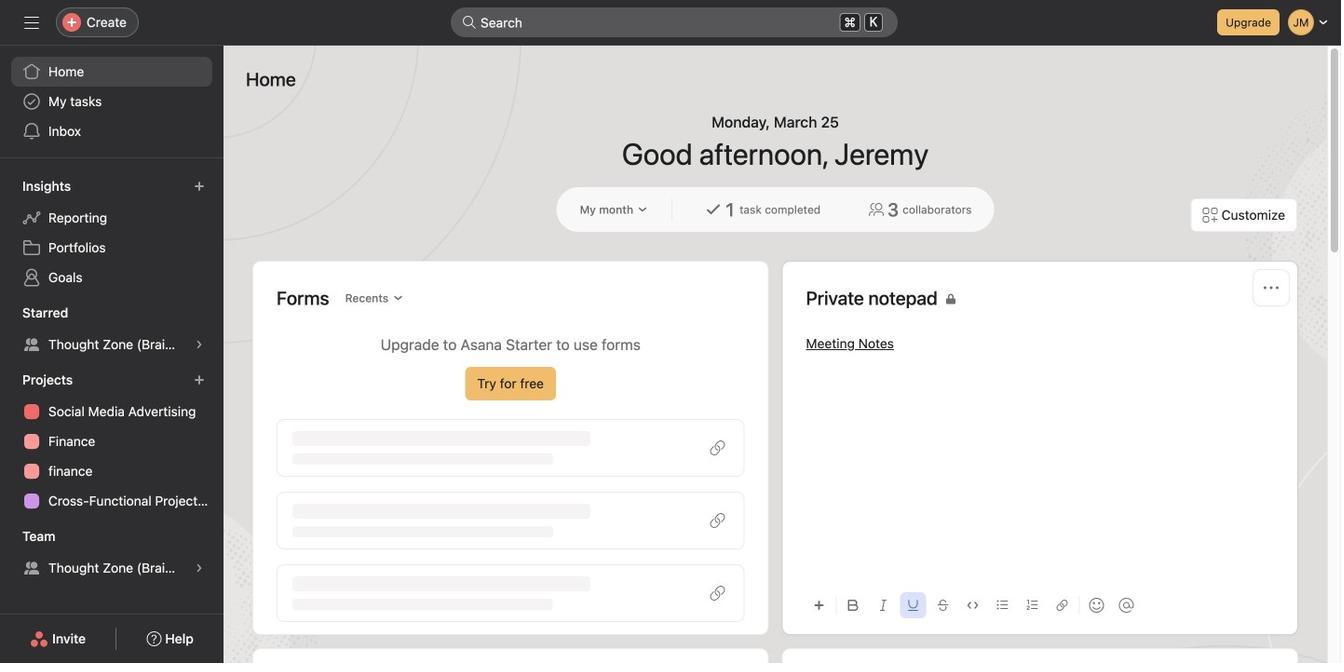 Task type: locate. For each thing, give the bounding box(es) containing it.
new project or portfolio image
[[194, 374, 205, 386]]

strikethrough image
[[937, 600, 949, 611]]

see details, thought zone (brainstorm space) image inside starred element
[[194, 339, 205, 350]]

global element
[[0, 46, 224, 157]]

underline image
[[908, 600, 919, 611]]

prominent image
[[462, 15, 477, 30]]

0 vertical spatial see details, thought zone (brainstorm space) image
[[194, 339, 205, 350]]

see details, thought zone (brainstorm space) image
[[194, 339, 205, 350], [194, 563, 205, 574]]

1 see details, thought zone (brainstorm space) image from the top
[[194, 339, 205, 350]]

insert an object image
[[814, 600, 825, 611]]

bulleted list image
[[997, 600, 1008, 611]]

hide sidebar image
[[24, 15, 39, 30]]

code image
[[967, 600, 978, 611]]

see details, thought zone (brainstorm space) image inside teams element
[[194, 563, 205, 574]]

projects element
[[0, 363, 224, 520]]

italics image
[[878, 600, 889, 611]]

1 vertical spatial see details, thought zone (brainstorm space) image
[[194, 563, 205, 574]]

toolbar
[[806, 584, 1274, 626]]

2 see details, thought zone (brainstorm space) image from the top
[[194, 563, 205, 574]]

None field
[[451, 7, 898, 37]]



Task type: vqa. For each thing, say whether or not it's contained in the screenshot.
Messages I've sent link
no



Task type: describe. For each thing, give the bounding box(es) containing it.
emoji image
[[1089, 598, 1104, 613]]

see details, thought zone (brainstorm space) image for teams element
[[194, 563, 205, 574]]

starred element
[[0, 296, 224, 363]]

bold image
[[848, 600, 859, 611]]

link image
[[1057, 600, 1068, 611]]

Search tasks, projects, and more text field
[[451, 7, 898, 37]]

at mention image
[[1119, 598, 1134, 613]]

teams element
[[0, 520, 224, 587]]

numbered list image
[[1027, 600, 1038, 611]]

insights element
[[0, 170, 224, 296]]

new insights image
[[194, 181, 205, 192]]

see details, thought zone (brainstorm space) image for starred element
[[194, 339, 205, 350]]



